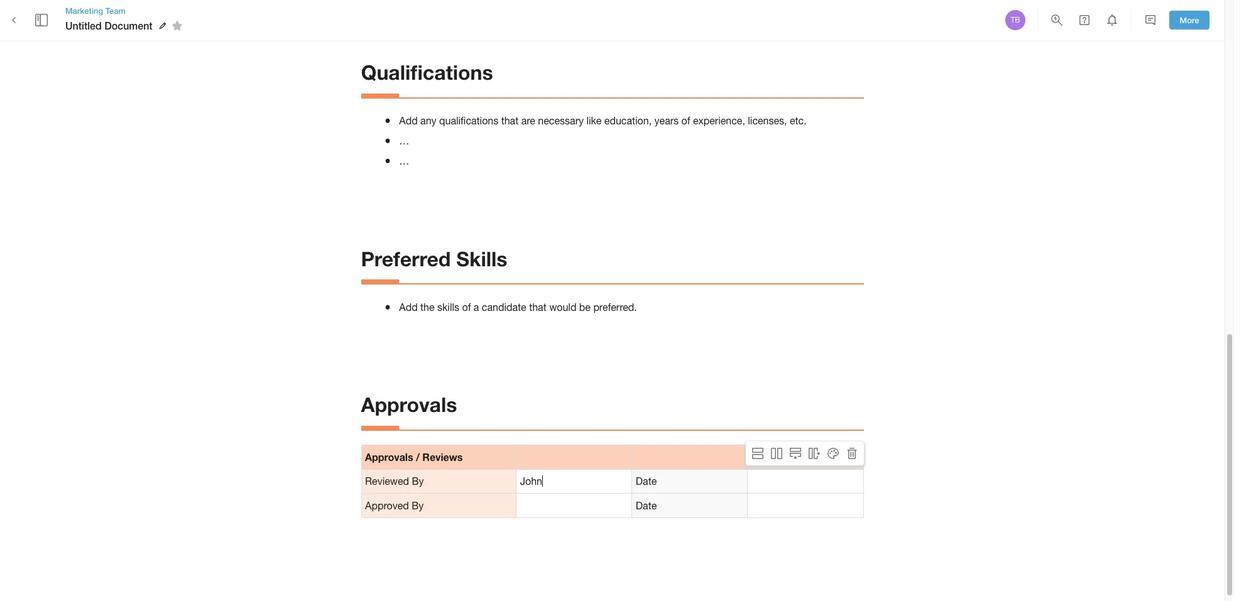 Task type: describe. For each thing, give the bounding box(es) containing it.
preferred
[[361, 247, 451, 271]]

years
[[655, 115, 679, 126]]

date for reviewed by
[[636, 476, 657, 487]]

2 … from the top
[[399, 155, 409, 167]]

any
[[421, 115, 437, 126]]

necessary
[[538, 115, 584, 126]]

etc.
[[790, 115, 807, 126]]

approvals / reviews
[[365, 451, 463, 463]]

skills
[[437, 301, 459, 313]]

approved
[[365, 500, 409, 512]]

0 vertical spatial of
[[682, 115, 690, 126]]

untitled document
[[65, 19, 153, 31]]

marketing
[[65, 6, 103, 16]]

john
[[520, 476, 542, 487]]

add for add the skills of a candidate that would be preferred.
[[399, 301, 418, 313]]

team
[[105, 6, 126, 16]]

qualifications
[[439, 115, 499, 126]]

candidate
[[482, 301, 527, 313]]

reviewed by
[[365, 476, 424, 487]]

approvals for approvals
[[361, 393, 457, 417]]

approvals for approvals / reviews
[[365, 451, 413, 463]]

preferred skills
[[361, 247, 507, 271]]

untitled
[[65, 19, 102, 31]]

preferred.
[[594, 301, 637, 313]]

tb
[[1011, 16, 1020, 25]]

add any qualifications that are necessary like education, years of experience, licenses, etc.
[[399, 115, 807, 126]]

more button
[[1170, 10, 1210, 30]]

reviewed
[[365, 476, 409, 487]]

licenses,
[[748, 115, 787, 126]]

approved by
[[365, 500, 424, 512]]

qualifications
[[361, 60, 493, 84]]



Task type: locate. For each thing, give the bounding box(es) containing it.
1 horizontal spatial of
[[682, 115, 690, 126]]

1 add from the top
[[399, 115, 418, 126]]

1 date from the top
[[636, 476, 657, 487]]

approvals
[[361, 393, 457, 417], [365, 451, 413, 463]]

that left are in the left top of the page
[[501, 115, 519, 126]]

date for approved by
[[636, 500, 657, 512]]

2 by from the top
[[412, 500, 424, 512]]

add the skills of a candidate that would be preferred.
[[399, 301, 637, 313]]

experience,
[[693, 115, 745, 126]]

by down "/"
[[412, 476, 424, 487]]

by right approved on the bottom left
[[412, 500, 424, 512]]

of
[[682, 115, 690, 126], [462, 301, 471, 313]]

that left the would
[[529, 301, 547, 313]]

marketing team
[[65, 6, 126, 16]]

skills
[[456, 247, 507, 271]]

0 horizontal spatial that
[[501, 115, 519, 126]]

0 vertical spatial date
[[636, 476, 657, 487]]

2 date from the top
[[636, 500, 657, 512]]

2 add from the top
[[399, 301, 418, 313]]

1 vertical spatial of
[[462, 301, 471, 313]]

1 vertical spatial date
[[636, 500, 657, 512]]

1 by from the top
[[412, 476, 424, 487]]

add
[[399, 115, 418, 126], [399, 301, 418, 313]]

1 vertical spatial …
[[399, 155, 409, 167]]

by
[[412, 476, 424, 487], [412, 500, 424, 512]]

a
[[474, 301, 479, 313]]

favorite image
[[169, 18, 185, 33]]

document
[[104, 19, 153, 31]]

0 vertical spatial add
[[399, 115, 418, 126]]

be
[[579, 301, 591, 313]]

…
[[399, 135, 409, 147], [399, 155, 409, 167]]

the
[[421, 301, 435, 313]]

0 vertical spatial that
[[501, 115, 519, 126]]

1 … from the top
[[399, 135, 409, 147]]

by for approved by
[[412, 500, 424, 512]]

add for add any qualifications that are necessary like education, years of experience, licenses, etc.
[[399, 115, 418, 126]]

1 vertical spatial by
[[412, 500, 424, 512]]

by for reviewed by
[[412, 476, 424, 487]]

approvals up reviewed
[[365, 451, 413, 463]]

add left the any on the top of the page
[[399, 115, 418, 126]]

that
[[501, 115, 519, 126], [529, 301, 547, 313]]

would
[[549, 301, 577, 313]]

of right 'years'
[[682, 115, 690, 126]]

add left the
[[399, 301, 418, 313]]

0 vertical spatial by
[[412, 476, 424, 487]]

education,
[[605, 115, 652, 126]]

like
[[587, 115, 602, 126]]

1 vertical spatial approvals
[[365, 451, 413, 463]]

1 horizontal spatial that
[[529, 301, 547, 313]]

are
[[521, 115, 535, 126]]

approvals up approvals / reviews
[[361, 393, 457, 417]]

1 vertical spatial add
[[399, 301, 418, 313]]

more
[[1180, 15, 1199, 25]]

tb button
[[1004, 8, 1028, 32]]

marketing team link
[[65, 5, 186, 16]]

0 vertical spatial approvals
[[361, 393, 457, 417]]

0 vertical spatial …
[[399, 135, 409, 147]]

of left a on the bottom left
[[462, 301, 471, 313]]

date
[[636, 476, 657, 487], [636, 500, 657, 512]]

/
[[416, 451, 420, 463]]

reviews
[[423, 451, 463, 463]]

1 vertical spatial that
[[529, 301, 547, 313]]

0 horizontal spatial of
[[462, 301, 471, 313]]



Task type: vqa. For each thing, say whether or not it's contained in the screenshot.
rightmost you
no



